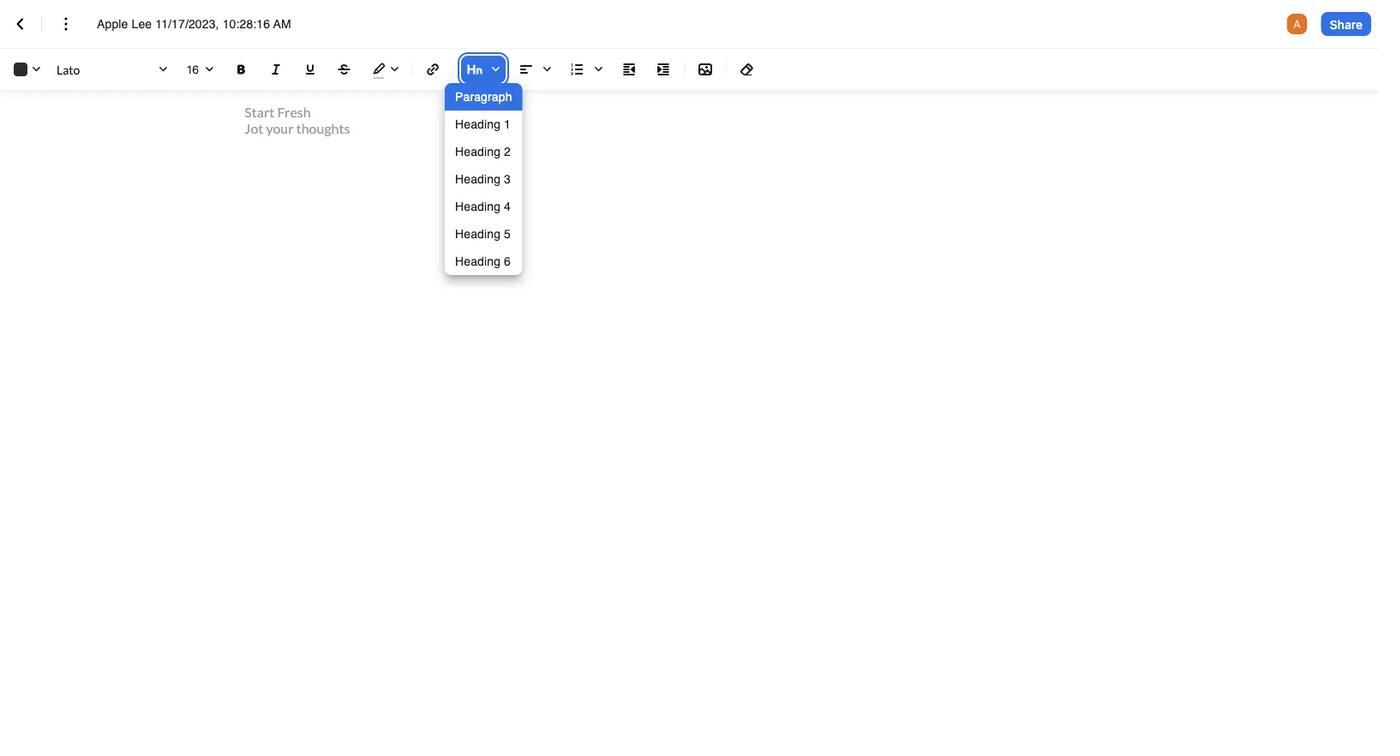 Task type: vqa. For each thing, say whether or not it's contained in the screenshot.
4
yes



Task type: locate. For each thing, give the bounding box(es) containing it.
open image
[[199, 59, 220, 80]]

share
[[1330, 17, 1363, 31]]

text align image
[[513, 56, 557, 83]]

6 heading from the top
[[455, 255, 501, 268]]

all notes image
[[10, 14, 31, 34]]

heading 3 option
[[445, 165, 523, 193]]

font image
[[53, 56, 173, 83]]

heading up heading 3 at the top of the page
[[455, 145, 501, 159]]

heading
[[455, 117, 501, 131], [455, 145, 501, 159], [455, 172, 501, 186], [455, 200, 501, 214], [455, 227, 501, 241], [455, 255, 501, 268]]

heading 4 option
[[445, 193, 523, 220]]

heading for heading 6
[[455, 255, 501, 268]]

heading up the 'heading 4'
[[455, 172, 501, 186]]

4 heading from the top
[[455, 200, 501, 214]]

strikethrough image
[[334, 59, 355, 80]]

heading down heading 5
[[455, 255, 501, 268]]

apple lee image
[[1288, 14, 1308, 34]]

list box containing paragraph
[[445, 83, 523, 275]]

heading down the 'heading 4'
[[455, 227, 501, 241]]

paragraph option
[[445, 83, 523, 111]]

text highlight image
[[365, 56, 405, 83]]

insert image image
[[695, 59, 716, 80]]

list box
[[445, 83, 523, 275]]

bold image
[[232, 59, 252, 80]]

2
[[504, 145, 511, 159]]

heading for heading 4
[[455, 200, 501, 214]]

heading up heading 5
[[455, 200, 501, 214]]

heading for heading 5
[[455, 227, 501, 241]]

2 heading from the top
[[455, 145, 501, 159]]

heading 6 option
[[445, 248, 523, 275]]

list image
[[564, 56, 609, 83]]

3 heading from the top
[[455, 172, 501, 186]]

clear style image
[[737, 59, 758, 80]]

5 heading from the top
[[455, 227, 501, 241]]

decrease indent image
[[619, 59, 640, 80]]

heading for heading 1
[[455, 117, 501, 131]]

None text field
[[97, 15, 312, 33]]

heading 1 option
[[445, 111, 523, 138]]

heading 1
[[455, 117, 511, 131]]

heading for heading 2
[[455, 145, 501, 159]]

1 heading from the top
[[455, 117, 501, 131]]

increase indent image
[[653, 59, 674, 80]]

heading up heading 2
[[455, 117, 501, 131]]

link image
[[423, 59, 443, 80]]



Task type: describe. For each thing, give the bounding box(es) containing it.
4
[[504, 200, 511, 214]]

5
[[504, 227, 511, 241]]

3
[[504, 172, 511, 186]]

heading 5 option
[[445, 220, 523, 248]]

heading for heading 3
[[455, 172, 501, 186]]

heading 6
[[455, 255, 511, 268]]

heading 2 option
[[445, 138, 523, 165]]

paragraph
[[455, 90, 512, 104]]

heading 2
[[455, 145, 511, 159]]

more image
[[56, 14, 76, 34]]

share button
[[1322, 12, 1372, 36]]

6
[[504, 255, 511, 268]]

heading 4
[[455, 200, 511, 214]]

heading 5
[[455, 227, 511, 241]]

heading 3
[[455, 172, 511, 186]]

italic image
[[266, 59, 286, 80]]

color image
[[7, 56, 46, 83]]

underline image
[[300, 59, 321, 80]]

1
[[504, 117, 511, 131]]



